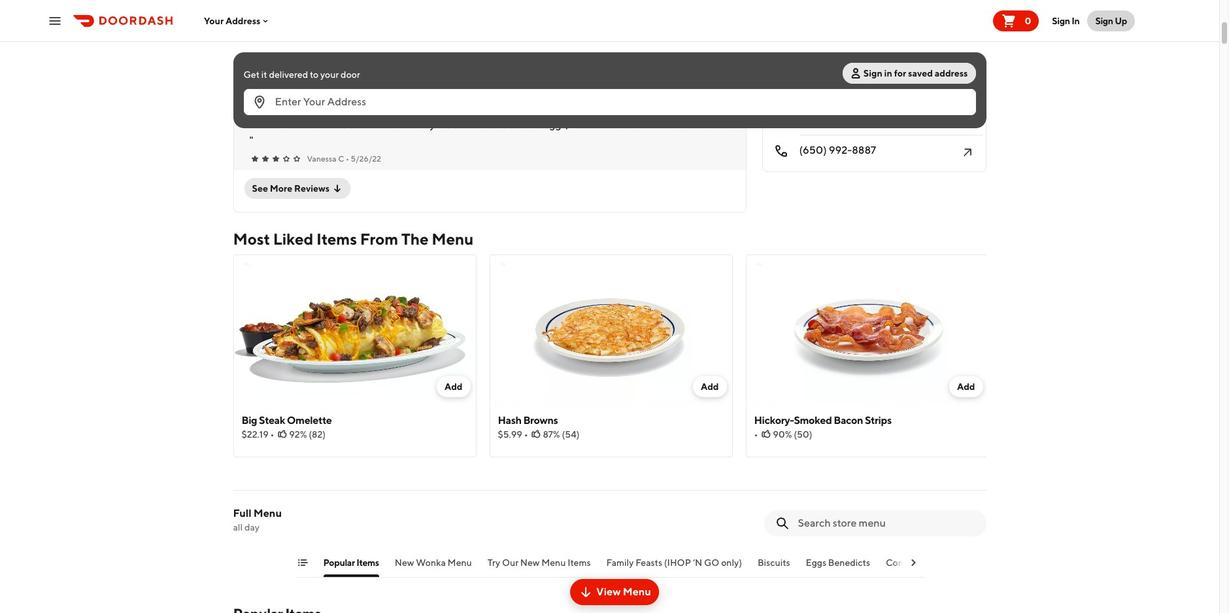 Task type: vqa. For each thing, say whether or not it's contained in the screenshot.
the Eggs Benedicts button
yes



Task type: describe. For each thing, give the bounding box(es) containing it.
day inside open accepting doordash orders until all day
[[929, 116, 942, 126]]

sign for sign in for saved address
[[864, 68, 883, 79]]

Enter Your Address text field
[[275, 95, 969, 109]]

• right e on the left top
[[338, 95, 341, 105]]

open
[[800, 102, 827, 114]]

to
[[310, 69, 319, 80]]

Item Search search field
[[799, 516, 976, 531]]

map region
[[646, 0, 1148, 177]]

new wonka menu
[[395, 557, 472, 568]]

8887
[[853, 144, 877, 156]]

most liked items from the menu heading
[[233, 228, 474, 249]]

wonka
[[416, 557, 446, 568]]

our
[[502, 557, 519, 568]]

big
[[242, 414, 257, 427]]

your
[[204, 15, 224, 26]]

try
[[488, 557, 501, 568]]

the
[[402, 230, 429, 248]]

junipero
[[826, 59, 868, 71]]

$22.19
[[242, 429, 269, 440]]

full menu all day
[[233, 507, 282, 533]]

" for "
[[250, 60, 253, 72]]

expand store hours image
[[960, 107, 976, 122]]

(ihop
[[665, 557, 692, 568]]

(50)
[[794, 429, 813, 440]]

more
[[270, 183, 293, 194]]

smoked
[[795, 414, 833, 427]]

add for bacon
[[958, 381, 976, 392]]

eggs benedicts button
[[806, 556, 871, 577]]

0
[[1025, 15, 1032, 26]]

add button for omelette
[[437, 376, 471, 397]]

menu right view
[[623, 586, 652, 598]]

hickory-
[[755, 414, 795, 427]]

add button for bacon
[[950, 376, 984, 397]]

sign in for saved address
[[864, 68, 969, 79]]

liked
[[273, 230, 314, 248]]

delivered
[[269, 69, 308, 80]]

ca
[[850, 74, 864, 84]]

hickory-smoked bacon strips
[[755, 414, 892, 427]]

• right c
[[346, 154, 349, 164]]

it
[[262, 69, 267, 80]]

day inside full menu all day
[[245, 522, 260, 533]]

open accepting doordash orders until all day
[[800, 102, 942, 126]]

see more reviews
[[252, 183, 330, 194]]

in
[[885, 68, 893, 79]]

• down hickory-
[[755, 429, 759, 440]]

omelette
[[287, 414, 332, 427]]

• down steak
[[271, 429, 274, 440]]

sign in for saved address link
[[843, 63, 976, 84]]

try our new menu items
[[488, 557, 591, 568]]

90% (50)
[[773, 429, 813, 440]]

bacon
[[834, 414, 864, 427]]

glenn
[[307, 95, 329, 105]]

" "
[[250, 118, 253, 147]]

popular items
[[324, 557, 379, 568]]

87% (54)
[[543, 429, 580, 440]]

your address
[[204, 15, 261, 26]]

menu right our
[[542, 557, 566, 568]]

combos
[[886, 557, 922, 568]]

open menu image
[[47, 13, 63, 28]]

address
[[226, 15, 261, 26]]

2 new from the left
[[521, 557, 540, 568]]

sign up
[[1096, 15, 1128, 26]]

menu inside heading
[[432, 230, 474, 248]]

door
[[341, 69, 360, 80]]

full
[[233, 507, 252, 519]]

$5.99
[[498, 429, 523, 440]]

boulevard
[[898, 59, 946, 71]]

broadmoor,
[[800, 74, 848, 84]]

c
[[338, 154, 344, 164]]

e
[[331, 95, 336, 105]]

for
[[895, 68, 907, 79]]

biscuits
[[758, 557, 791, 568]]

add for omelette
[[445, 381, 463, 392]]

992-
[[829, 144, 853, 156]]

2398 junipero serra boulevard broadmoor, ca
[[800, 59, 946, 84]]

eggs
[[806, 557, 827, 568]]

steak
[[259, 414, 285, 427]]

combos button
[[886, 556, 922, 577]]

until
[[900, 116, 916, 126]]

browns
[[524, 414, 558, 427]]

see more reviews button
[[244, 178, 351, 199]]

serra
[[871, 59, 895, 71]]

menu right wonka
[[448, 557, 472, 568]]

in
[[1072, 15, 1080, 26]]

sign for sign in
[[1053, 15, 1071, 26]]

show menu categories image
[[297, 557, 308, 568]]

doordash
[[838, 116, 874, 126]]

5/26/22
[[351, 154, 382, 164]]

most liked items from the menu
[[233, 230, 474, 248]]



Task type: locate. For each thing, give the bounding box(es) containing it.
2 add button from the left
[[693, 376, 727, 397]]

2398
[[800, 59, 824, 71]]

find restaurant in google maps image
[[960, 64, 976, 80]]

1 horizontal spatial sign
[[1053, 15, 1071, 26]]

sign for sign up
[[1096, 15, 1114, 26]]

" left it
[[250, 60, 253, 72]]

90%
[[773, 429, 793, 440]]

big steak omelette
[[242, 414, 332, 427]]

1 add button from the left
[[437, 376, 471, 397]]

sign in link
[[1045, 8, 1088, 34]]

address
[[935, 68, 969, 79]]

your address button
[[204, 15, 271, 26]]

$22.19 •
[[242, 429, 274, 440]]

view menu
[[597, 586, 652, 598]]

see
[[252, 183, 268, 194]]

0 vertical spatial day
[[929, 116, 942, 126]]

hash
[[498, 414, 522, 427]]

day
[[929, 116, 942, 126], [245, 522, 260, 533]]

1 horizontal spatial add button
[[693, 376, 727, 397]]

1 vertical spatial day
[[245, 522, 260, 533]]

87%
[[543, 429, 560, 440]]

3 add button from the left
[[950, 376, 984, 397]]

(82)
[[309, 429, 326, 440]]

2 add from the left
[[701, 381, 719, 392]]

from
[[360, 230, 398, 248]]

1 vertical spatial "
[[250, 118, 253, 131]]

most
[[233, 230, 270, 248]]

0 vertical spatial "
[[250, 60, 253, 72]]

0 horizontal spatial sign
[[864, 68, 883, 79]]

family feasts (ihop 'n go only)
[[607, 557, 743, 568]]

eggs benedicts
[[806, 557, 871, 568]]

menu inside full menu all day
[[254, 507, 282, 519]]

vanessa c • 5/26/22
[[307, 154, 382, 164]]

items right popular
[[357, 557, 379, 568]]

accepting
[[800, 116, 837, 126]]

day right all
[[929, 116, 942, 126]]

family
[[607, 557, 634, 568]]

$5.99 •
[[498, 429, 528, 440]]

get it delivered to your door
[[244, 69, 360, 80]]

powered by google image
[[766, 31, 805, 44]]

vanessa
[[307, 154, 337, 164]]

1 new from the left
[[395, 557, 414, 568]]

day right "all"
[[245, 522, 260, 533]]

view menu button
[[571, 579, 659, 605]]

8/2/23
[[343, 95, 368, 105]]

2 horizontal spatial add button
[[950, 376, 984, 397]]

glenn e • 8/2/23
[[307, 95, 368, 105]]

" for " "
[[250, 118, 253, 131]]

items left family
[[568, 557, 591, 568]]

0 button
[[994, 10, 1040, 31]]

92% (82)
[[289, 429, 326, 440]]

1 horizontal spatial add
[[701, 381, 719, 392]]

up
[[1116, 15, 1128, 26]]

(54)
[[562, 429, 580, 440]]

items inside the most liked items from the menu heading
[[317, 230, 357, 248]]

scroll menu navigation right image
[[908, 557, 919, 568]]

(650)
[[800, 144, 827, 156]]

items inside try our new menu items button
[[568, 557, 591, 568]]

get
[[244, 69, 260, 80]]

popular
[[324, 557, 355, 568]]

items
[[317, 230, 357, 248], [357, 557, 379, 568], [568, 557, 591, 568]]

0 horizontal spatial day
[[245, 522, 260, 533]]

2 vertical spatial "
[[250, 134, 253, 147]]

92%
[[289, 429, 307, 440]]

biscuits button
[[758, 556, 791, 577]]

0 horizontal spatial add button
[[437, 376, 471, 397]]

saved
[[909, 68, 934, 79]]

try our new menu items button
[[488, 556, 591, 577]]

1 " from the top
[[250, 60, 253, 72]]

menu
[[432, 230, 474, 248], [254, 507, 282, 519], [448, 557, 472, 568], [542, 557, 566, 568], [623, 586, 652, 598]]

1 horizontal spatial new
[[521, 557, 540, 568]]

feasts
[[636, 557, 663, 568]]

2 horizontal spatial add
[[958, 381, 976, 392]]

" down get
[[250, 118, 253, 131]]

family feasts (ihop 'n go only) button
[[607, 556, 743, 577]]

all
[[233, 522, 243, 533]]

benedicts
[[829, 557, 871, 568]]

•
[[338, 95, 341, 105], [346, 154, 349, 164], [271, 429, 274, 440], [524, 429, 528, 440], [755, 429, 759, 440]]

new right our
[[521, 557, 540, 568]]

call restaurant image
[[960, 144, 976, 160]]

sign in
[[1053, 15, 1080, 26]]

strips
[[866, 414, 892, 427]]

view
[[597, 586, 621, 598]]

hash browns
[[498, 414, 558, 427]]

" up 'see'
[[250, 134, 253, 147]]

• down hash browns
[[524, 429, 528, 440]]

1 add from the left
[[445, 381, 463, 392]]

3 " from the top
[[250, 134, 253, 147]]

add
[[445, 381, 463, 392], [701, 381, 719, 392], [958, 381, 976, 392]]

2 horizontal spatial sign
[[1096, 15, 1114, 26]]

'n
[[693, 557, 703, 568]]

sign up link
[[1088, 10, 1136, 31]]

(650) 992-8887
[[800, 144, 877, 156]]

items left from
[[317, 230, 357, 248]]

all
[[918, 116, 928, 126]]

new left wonka
[[395, 557, 414, 568]]

3 add from the left
[[958, 381, 976, 392]]

0 horizontal spatial add
[[445, 381, 463, 392]]

reviews
[[294, 183, 330, 194]]

1 horizontal spatial day
[[929, 116, 942, 126]]

2 " from the top
[[250, 118, 253, 131]]

menu right full at the left
[[254, 507, 282, 519]]

menu right "the"
[[432, 230, 474, 248]]

0 horizontal spatial new
[[395, 557, 414, 568]]

new wonka menu button
[[395, 556, 472, 577]]

your
[[321, 69, 339, 80]]



